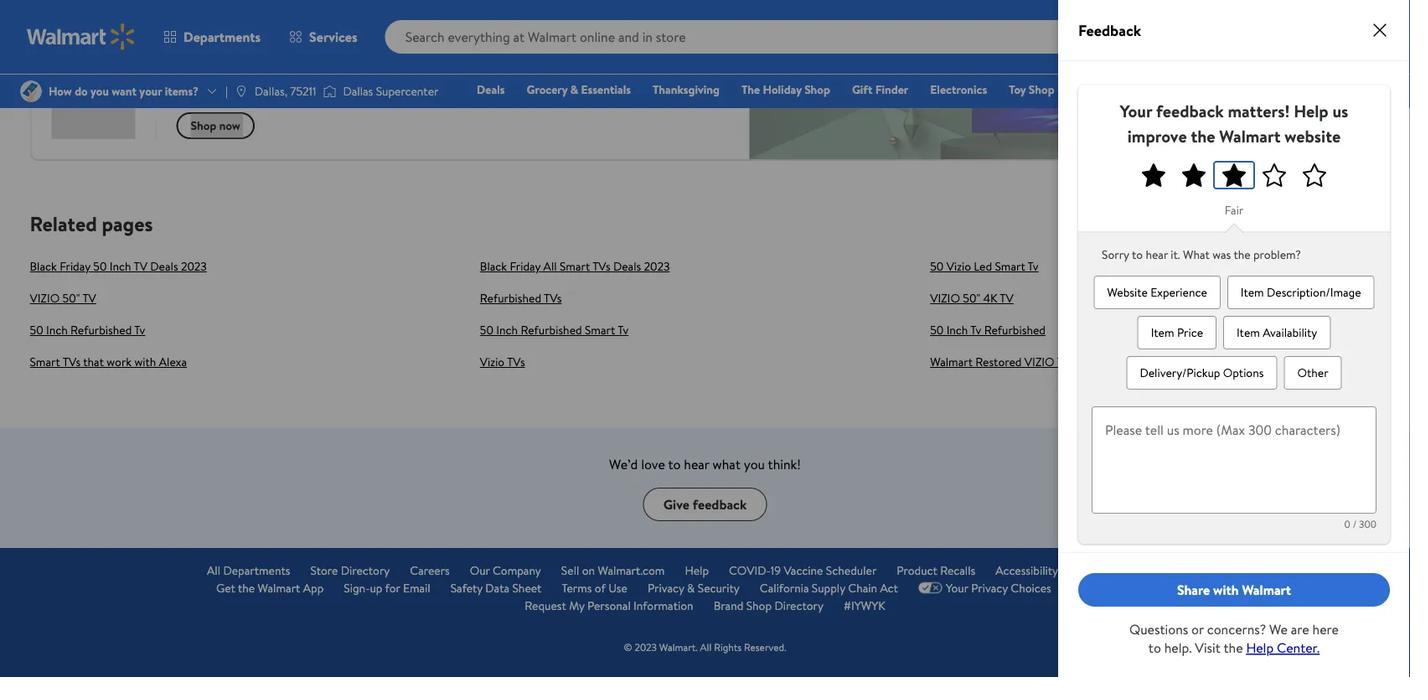 Task type: locate. For each thing, give the bounding box(es) containing it.
the right was
[[1234, 246, 1251, 262]]

smart for refurbished
[[585, 322, 615, 338]]

your for your privacy choices
[[946, 580, 969, 596]]

exempt
[[1098, 562, 1137, 578]]

with
[[135, 354, 156, 370], [1214, 581, 1239, 599]]

1 horizontal spatial 0
[[1372, 19, 1378, 33]]

your down fashion link
[[1120, 99, 1153, 122]]

list containing website experience
[[1079, 276, 1390, 390]]

to right love
[[668, 455, 681, 474]]

0 horizontal spatial deals
[[150, 258, 178, 275]]

walmart up we
[[1242, 581, 1292, 599]]

we
[[1270, 620, 1288, 639]]

you
[[744, 455, 765, 474]]

sorry to hear it. what was the problem? group
[[1079, 233, 1390, 390]]

1 horizontal spatial deals
[[477, 81, 505, 98]]

1 friday from the left
[[60, 258, 90, 275]]

walmart left restored
[[930, 354, 973, 370]]

fashion
[[1129, 81, 1168, 98]]

1 horizontal spatial vizio
[[947, 258, 971, 275]]

one
[[1254, 81, 1280, 98]]

privacy down the recalls
[[972, 580, 1008, 596]]

item inside "button"
[[1237, 324, 1260, 341]]

1 vertical spatial with
[[1214, 581, 1239, 599]]

inch down "vizio 50" 4k tv"
[[947, 322, 968, 338]]

0 horizontal spatial friday
[[60, 258, 90, 275]]

1 horizontal spatial to
[[1132, 246, 1143, 262]]

2 vertical spatial all
[[700, 641, 712, 655]]

2 horizontal spatial to
[[1149, 639, 1162, 657]]

0 vertical spatial your
[[1120, 99, 1153, 122]]

black for black friday all smart tvs deals 2023
[[480, 258, 507, 275]]

0 vertical spatial help
[[1294, 99, 1329, 122]]

1 vertical spatial to
[[668, 455, 681, 474]]

2 horizontal spatial vizio
[[1025, 354, 1055, 370]]

& right grocery
[[571, 81, 578, 98]]

refurbished tvs link
[[480, 290, 562, 307]]

0 for 0
[[1372, 19, 1378, 33]]

the right the "visit"
[[1224, 639, 1243, 657]]

sponsored
[[1318, 162, 1364, 177]]

tvs for smart tvs that work with alexa
[[63, 354, 81, 370]]

walmart down departments
[[258, 580, 300, 596]]

1 horizontal spatial with
[[1214, 581, 1239, 599]]

the holiday shop
[[742, 81, 830, 98]]

directory up "sign-"
[[341, 562, 390, 578]]

0 horizontal spatial 50"
[[63, 290, 80, 307]]

black for black friday 50 inch tv deals 2023
[[30, 258, 57, 275]]

0 horizontal spatial hear
[[684, 455, 710, 474]]

walmart down matters!
[[1220, 124, 1281, 148]]

0 horizontal spatial directory
[[341, 562, 390, 578]]

50 up vizio tvs link
[[480, 322, 494, 338]]

0 horizontal spatial privacy
[[648, 580, 684, 596]]

tv down "vizio 50" 4k tv"
[[971, 322, 982, 338]]

walmart restored vizio tvs link
[[930, 354, 1075, 370]]

registry
[[1190, 81, 1233, 98]]

us
[[1333, 99, 1349, 122]]

tv down pages
[[134, 258, 147, 275]]

0 horizontal spatial vizio
[[30, 290, 60, 307]]

1 vertical spatial hear
[[684, 455, 710, 474]]

1 vertical spatial directory
[[775, 597, 824, 614]]

1 vertical spatial &
[[687, 580, 695, 596]]

availability
[[1263, 324, 1318, 341]]

1 horizontal spatial black
[[480, 258, 507, 275]]

inch up vizio tvs link
[[496, 322, 518, 338]]

1 vertical spatial help
[[685, 562, 709, 578]]

50 down 'vizio 50" 4k tv' link
[[930, 322, 944, 338]]

debit
[[1282, 81, 1311, 98]]

0 vertical spatial hear
[[1146, 246, 1168, 262]]

vizio left led on the top of the page
[[947, 258, 971, 275]]

are
[[1291, 620, 1310, 639]]

tv up "smart tvs that work with alexa" link
[[134, 322, 145, 338]]

options
[[1224, 365, 1264, 381]]

& for privacy
[[687, 580, 695, 596]]

the right improve
[[1191, 124, 1216, 148]]

50" left 4k
[[963, 290, 981, 307]]

data
[[486, 580, 510, 596]]

50 left led on the top of the page
[[930, 258, 944, 275]]

vizio 50" 4k tv link
[[930, 290, 1014, 307]]

inch down vizio 50" tv
[[46, 322, 68, 338]]

0 vertical spatial all
[[544, 258, 557, 275]]

item availability list item
[[1224, 316, 1331, 349]]

2 horizontal spatial deals
[[613, 258, 641, 275]]

vizio down 50 inch refurbished smart tv
[[480, 354, 505, 370]]

friday for all
[[510, 258, 541, 275]]

50" up '50 inch refurbished tv'
[[63, 290, 80, 307]]

help for help center.
[[1247, 639, 1274, 657]]

security
[[698, 580, 740, 596]]

2 black from the left
[[480, 258, 507, 275]]

all left rights on the right bottom of page
[[700, 641, 712, 655]]

deals for black friday 50 inch tv deals 2023
[[150, 258, 178, 275]]

hear
[[1146, 246, 1168, 262], [684, 455, 710, 474]]

0 vertical spatial feedback
[[1157, 99, 1224, 122]]

item description/image button
[[1228, 276, 1375, 309]]

the inside tax exempt program get the walmart app
[[238, 580, 255, 596]]

inch down pages
[[110, 258, 131, 275]]

19
[[771, 562, 781, 578]]

related
[[30, 210, 97, 238]]

here
[[1313, 620, 1339, 639]]

scheduler
[[826, 562, 877, 578]]

smart
[[560, 258, 590, 275], [995, 258, 1026, 275], [585, 322, 615, 338], [30, 354, 60, 370]]

&
[[571, 81, 578, 98], [687, 580, 695, 596]]

1 vertical spatial all
[[207, 562, 220, 578]]

0 vertical spatial &
[[571, 81, 578, 98]]

2023
[[181, 258, 207, 275], [644, 258, 670, 275], [635, 641, 657, 655]]

list
[[1079, 276, 1390, 390]]

1 horizontal spatial your
[[1120, 99, 1153, 122]]

1 horizontal spatial hear
[[1146, 246, 1168, 262]]

to left help.
[[1149, 639, 1162, 657]]

smart up refurbished tvs "link"
[[560, 258, 590, 275]]

other
[[1298, 365, 1329, 381]]

what
[[1183, 246, 1210, 262]]

help
[[1294, 99, 1329, 122], [685, 562, 709, 578], [1247, 639, 1274, 657]]

0 horizontal spatial black
[[30, 258, 57, 275]]

0 left /
[[1345, 517, 1351, 531]]

hear left what
[[684, 455, 710, 474]]

vizio 50" 4k tv
[[930, 290, 1014, 307]]

2 friday from the left
[[510, 258, 541, 275]]

& for grocery
[[571, 81, 578, 98]]

item description/image
[[1241, 284, 1362, 300]]

1 vertical spatial 0
[[1345, 517, 1351, 531]]

sell on walmart.com
[[561, 562, 665, 578]]

vizio up the 50 inch refurbished tv link
[[30, 290, 60, 307]]

share with walmart button
[[1079, 573, 1390, 607]]

50
[[93, 258, 107, 275], [930, 258, 944, 275], [30, 322, 43, 338], [480, 322, 494, 338], [930, 322, 944, 338]]

2 horizontal spatial help
[[1294, 99, 1329, 122]]

tax
[[1079, 562, 1095, 578]]

1 horizontal spatial directory
[[775, 597, 824, 614]]

to inside "questions or concerns? we are here to help. visit the"
[[1149, 639, 1162, 657]]

product
[[897, 562, 938, 578]]

terms of use
[[562, 580, 628, 596]]

all up refurbished tvs "link"
[[544, 258, 557, 275]]

1 vertical spatial feedback
[[693, 495, 747, 514]]

0 vertical spatial directory
[[341, 562, 390, 578]]

privacy choices icon image
[[919, 582, 943, 594]]

0 vertical spatial with
[[135, 354, 156, 370]]

other list item
[[1284, 356, 1342, 390]]

to inside group
[[1132, 246, 1143, 262]]

shop right 'toy'
[[1029, 81, 1055, 98]]

0 horizontal spatial your
[[946, 580, 969, 596]]

1 horizontal spatial privacy
[[972, 580, 1008, 596]]

description/image
[[1267, 284, 1362, 300]]

with right share
[[1214, 581, 1239, 599]]

tax exempt program get the walmart app
[[216, 562, 1183, 596]]

0 horizontal spatial vizio
[[480, 354, 505, 370]]

& down help link
[[687, 580, 695, 596]]

item availability button
[[1224, 316, 1331, 349]]

50" for 4k
[[963, 290, 981, 307]]

smart down "black friday all smart tvs deals 2023"
[[585, 322, 615, 338]]

50 for 50 inch refurbished tv
[[30, 322, 43, 338]]

hear left it.
[[1146, 246, 1168, 262]]

1 horizontal spatial &
[[687, 580, 695, 596]]

2 vertical spatial help
[[1247, 639, 1274, 657]]

item for item description/image
[[1241, 284, 1264, 300]]

smart right led on the top of the page
[[995, 258, 1026, 275]]

vizio right restored
[[1025, 354, 1055, 370]]

tv up '50 inch refurbished tv'
[[82, 290, 96, 307]]

1 horizontal spatial 50"
[[963, 290, 981, 307]]

1 vertical spatial your
[[946, 580, 969, 596]]

0 vertical spatial to
[[1132, 246, 1143, 262]]

directory down california
[[775, 597, 824, 614]]

0 inside button
[[1372, 19, 1378, 33]]

request
[[525, 597, 566, 614]]

feedback
[[1157, 99, 1224, 122], [693, 495, 747, 514]]

smart for led
[[995, 258, 1026, 275]]

1 horizontal spatial vizio
[[930, 290, 960, 307]]

0 horizontal spatial help
[[685, 562, 709, 578]]

with right work
[[135, 354, 156, 370]]

product recalls
[[897, 562, 976, 578]]

item inside list item
[[1241, 284, 1264, 300]]

deals for black friday all smart tvs deals 2023
[[613, 258, 641, 275]]

#iywyk link
[[844, 597, 886, 615]]

© 2023 walmart. all rights reserved.
[[624, 641, 787, 655]]

your privacy choices
[[946, 580, 1052, 596]]

use
[[609, 580, 628, 596]]

vizio for vizio 50" tv
[[30, 290, 60, 307]]

sheet
[[512, 580, 542, 596]]

visit
[[1195, 639, 1221, 657]]

all departments
[[207, 562, 290, 578]]

0 horizontal spatial shop
[[747, 597, 772, 614]]

walmart+
[[1333, 81, 1383, 98]]

toy shop
[[1009, 81, 1055, 98]]

refurbished up walmart restored vizio tvs link
[[985, 322, 1046, 338]]

50 down related pages
[[93, 258, 107, 275]]

your feedback matters! help us improve the walmart website
[[1120, 99, 1349, 148]]

privacy up 'information'
[[648, 580, 684, 596]]

50 down vizio 50" tv
[[30, 322, 43, 338]]

shop
[[805, 81, 830, 98], [1029, 81, 1055, 98], [747, 597, 772, 614]]

close panel image
[[1370, 20, 1390, 40]]

to right sorry
[[1132, 246, 1143, 262]]

item description/image list item
[[1228, 276, 1375, 309]]

feedback down what
[[693, 495, 747, 514]]

give
[[664, 495, 690, 514]]

all up get
[[207, 562, 220, 578]]

0 up walmart+
[[1372, 19, 1378, 33]]

feedback dialog
[[1059, 0, 1411, 677]]

tv right 4k
[[1000, 290, 1014, 307]]

50 inch refurbished smart tv
[[480, 322, 629, 338]]

shop right 'brand'
[[747, 597, 772, 614]]

0 button
[[1344, 17, 1394, 57]]

black up vizio 50" tv link
[[30, 258, 57, 275]]

think!
[[768, 455, 801, 474]]

1 horizontal spatial help
[[1247, 639, 1274, 657]]

friday up refurbished tvs
[[510, 258, 541, 275]]

0 horizontal spatial &
[[571, 81, 578, 98]]

Walmart Site-Wide search field
[[385, 20, 1127, 54]]

0 inside feedback dialog
[[1345, 517, 1351, 531]]

©
[[624, 641, 632, 655]]

your down the recalls
[[946, 580, 969, 596]]

vizio left 4k
[[930, 290, 960, 307]]

your inside your feedback matters! help us improve the walmart website
[[1120, 99, 1153, 122]]

restored
[[976, 354, 1022, 370]]

0 vertical spatial 0
[[1372, 19, 1378, 33]]

the holiday shop link
[[734, 80, 838, 98]]

50" for tv
[[63, 290, 80, 307]]

1 black from the left
[[30, 258, 57, 275]]

0 horizontal spatial 0
[[1345, 517, 1351, 531]]

deals
[[477, 81, 505, 98], [150, 258, 178, 275], [613, 258, 641, 275]]

refurbished down refurbished tvs
[[521, 322, 582, 338]]

electronics
[[931, 81, 987, 98]]

refurbished up 50 inch refurbished smart tv
[[480, 290, 541, 307]]

2 50" from the left
[[963, 290, 981, 307]]

0 horizontal spatial feedback
[[693, 495, 747, 514]]

feedback inside button
[[693, 495, 747, 514]]

walmart inside button
[[1242, 581, 1292, 599]]

50 for 50 inch tv refurbished
[[930, 322, 944, 338]]

feedback inside your feedback matters! help us improve the walmart website
[[1157, 99, 1224, 122]]

the down all departments link
[[238, 580, 255, 596]]

walmart restored vizio tvs
[[930, 354, 1075, 370]]

item
[[1241, 284, 1264, 300], [1151, 324, 1175, 341], [1237, 324, 1260, 341]]

2 vertical spatial to
[[1149, 639, 1162, 657]]

refurbished up "smart tvs that work with alexa" link
[[70, 322, 132, 338]]

feedback down registry link
[[1157, 99, 1224, 122]]

2 horizontal spatial shop
[[1029, 81, 1055, 98]]

we'd
[[609, 455, 638, 474]]

1 horizontal spatial friday
[[510, 258, 541, 275]]

black friday all smart tvs deals 2023
[[480, 258, 670, 275]]

1 horizontal spatial feedback
[[1157, 99, 1224, 122]]

tv
[[1028, 258, 1039, 275], [134, 322, 145, 338], [618, 322, 629, 338], [971, 322, 982, 338]]

store directory
[[310, 562, 390, 578]]

on
[[582, 562, 595, 578]]

the inside your feedback matters! help us improve the walmart website
[[1191, 124, 1216, 148]]

one debit
[[1254, 81, 1311, 98]]

inch
[[110, 258, 131, 275], [46, 322, 68, 338], [496, 322, 518, 338], [947, 322, 968, 338]]

item inside list item
[[1151, 324, 1175, 341]]

your for your feedback matters! help us improve the walmart website
[[1120, 99, 1153, 122]]

friday up vizio 50" tv link
[[60, 258, 90, 275]]

0 horizontal spatial to
[[668, 455, 681, 474]]

1 50" from the left
[[63, 290, 80, 307]]

home
[[1077, 81, 1107, 98]]

walmart+ link
[[1325, 80, 1390, 98]]

black up refurbished tvs
[[480, 258, 507, 275]]

privacy
[[648, 580, 684, 596], [972, 580, 1008, 596]]

inch for 50 inch refurbished smart tv
[[496, 322, 518, 338]]

shop right the holiday
[[805, 81, 830, 98]]



Task type: vqa. For each thing, say whether or not it's contained in the screenshot.
Smart for Led
yes



Task type: describe. For each thing, give the bounding box(es) containing it.
50 vizio led smart tv
[[930, 258, 1039, 275]]

list inside feedback dialog
[[1079, 276, 1390, 390]]

gift finder
[[852, 81, 909, 98]]

company
[[493, 562, 541, 578]]

my
[[569, 597, 585, 614]]

vizio tvs
[[480, 354, 525, 370]]

recalls
[[941, 562, 976, 578]]

chain
[[848, 580, 878, 596]]

1 horizontal spatial all
[[544, 258, 557, 275]]

2023 for black friday all smart tvs deals 2023
[[644, 258, 670, 275]]

2 privacy from the left
[[972, 580, 1008, 596]]

tax exempt program link
[[1079, 562, 1183, 579]]

center.
[[1277, 639, 1320, 657]]

led
[[974, 258, 992, 275]]

item price list item
[[1138, 316, 1217, 349]]

safety
[[451, 580, 483, 596]]

website
[[1285, 124, 1341, 148]]

300
[[1359, 517, 1377, 531]]

feedback
[[1079, 20, 1142, 41]]

registry link
[[1182, 80, 1240, 98]]

2 horizontal spatial all
[[700, 641, 712, 655]]

item for item price
[[1151, 324, 1175, 341]]

2 horizontal spatial tv
[[1000, 290, 1014, 307]]

improve
[[1128, 124, 1187, 148]]

california
[[760, 580, 809, 596]]

other button
[[1284, 356, 1342, 390]]

walmart image
[[27, 23, 136, 50]]

walmart inside your feedback matters! help us improve the walmart website
[[1220, 124, 1281, 148]]

of
[[595, 580, 606, 596]]

our
[[470, 562, 490, 578]]

toy
[[1009, 81, 1026, 98]]

give feedback button
[[643, 488, 767, 521]]

item for item availability
[[1237, 324, 1260, 341]]

item price
[[1151, 324, 1204, 341]]

inch for 50 inch refurbished tv
[[46, 322, 68, 338]]

sign-up for email link
[[344, 579, 431, 597]]

accessibility link
[[996, 562, 1059, 579]]

1 horizontal spatial tv
[[134, 258, 147, 275]]

shop for toy shop
[[1029, 81, 1055, 98]]

that
[[83, 354, 104, 370]]

covid-19 vaccine scheduler
[[729, 562, 877, 578]]

program
[[1140, 562, 1183, 578]]

0 / 300
[[1345, 517, 1377, 531]]

1 privacy from the left
[[648, 580, 684, 596]]

feedback for give
[[693, 495, 747, 514]]

walmart.
[[659, 641, 698, 655]]

grocery & essentials
[[527, 81, 631, 98]]

we'd love to hear what you think!
[[609, 455, 801, 474]]

what
[[713, 455, 741, 474]]

1 horizontal spatial shop
[[805, 81, 830, 98]]

concerns?
[[1208, 620, 1267, 639]]

deals inside deals link
[[477, 81, 505, 98]]

request my personal information link
[[525, 597, 694, 615]]

Search search field
[[385, 20, 1127, 54]]

safety data sheet
[[451, 580, 542, 596]]

the inside "questions or concerns? we are here to help. visit the"
[[1224, 639, 1243, 657]]

0 vertical spatial vizio
[[947, 258, 971, 275]]

50 inch refurbished tv
[[30, 322, 145, 338]]

brand shop directory link
[[714, 597, 824, 615]]

email
[[403, 580, 431, 596]]

grocery
[[527, 81, 568, 98]]

electronics link
[[923, 80, 995, 98]]

careers
[[410, 562, 450, 578]]

with inside button
[[1214, 581, 1239, 599]]

rights
[[714, 641, 742, 655]]

50 for 50 vizio led smart tv
[[930, 258, 944, 275]]

finder
[[876, 81, 909, 98]]

50 vizio led smart tv link
[[930, 258, 1039, 275]]

help.
[[1165, 639, 1192, 657]]

inch for 50 inch tv refurbished
[[947, 322, 968, 338]]

give feedback
[[664, 495, 747, 514]]

essentials
[[581, 81, 631, 98]]

delivery/pickup options list item
[[1127, 356, 1278, 390]]

tv right led on the top of the page
[[1028, 258, 1039, 275]]

friday for 50
[[60, 258, 90, 275]]

0 for 0 / 300
[[1345, 517, 1351, 531]]

our company link
[[470, 562, 541, 579]]

personal
[[588, 597, 631, 614]]

gift
[[852, 81, 873, 98]]

one debit link
[[1247, 80, 1319, 98]]

walmart inside tax exempt program get the walmart app
[[258, 580, 300, 596]]

thanksgiving
[[653, 81, 720, 98]]

related pages
[[30, 210, 153, 238]]

toy shop link
[[1002, 80, 1062, 98]]

accessibility
[[996, 562, 1059, 578]]

shop for brand shop directory
[[747, 597, 772, 614]]

help for help link
[[685, 562, 709, 578]]

our company
[[470, 562, 541, 578]]

terms
[[562, 580, 592, 596]]

share
[[1178, 581, 1210, 599]]

smart for all
[[560, 258, 590, 275]]

1 vertical spatial vizio
[[480, 354, 505, 370]]

vizio for vizio 50" 4k tv
[[930, 290, 960, 307]]

sign-
[[344, 580, 370, 596]]

information
[[634, 597, 694, 614]]

thanksgiving link
[[645, 80, 728, 98]]

app
[[303, 580, 324, 596]]

smart tvs that work with alexa link
[[30, 354, 187, 370]]

store
[[310, 562, 338, 578]]

smart left that
[[30, 354, 60, 370]]

or
[[1192, 620, 1204, 639]]

brand shop directory
[[714, 597, 824, 614]]

delivery/pickup options button
[[1127, 356, 1278, 390]]

supply
[[812, 580, 846, 596]]

deals link
[[469, 80, 513, 98]]

product recalls link
[[897, 562, 976, 579]]

directory inside 'link'
[[341, 562, 390, 578]]

0 horizontal spatial tv
[[82, 290, 96, 307]]

50 inch tv refurbished link
[[930, 322, 1046, 338]]

tvs for vizio tvs
[[507, 354, 525, 370]]

was
[[1213, 246, 1231, 262]]

fashion link
[[1122, 80, 1176, 98]]

50 inch refurbished tv link
[[30, 322, 145, 338]]

help inside your feedback matters! help us improve the walmart website
[[1294, 99, 1329, 122]]

gift finder link
[[845, 80, 916, 98]]

feedback for your
[[1157, 99, 1224, 122]]

get
[[216, 580, 235, 596]]

hear inside group
[[1146, 246, 1168, 262]]

terms of use link
[[562, 579, 628, 597]]

the
[[742, 81, 760, 98]]

website experience list item
[[1094, 276, 1221, 309]]

california supply chain act
[[760, 580, 898, 596]]

store directory link
[[310, 562, 390, 579]]

get the walmart app link
[[216, 579, 324, 597]]

2023 for black friday 50 inch tv deals 2023
[[181, 258, 207, 275]]

0 horizontal spatial with
[[135, 354, 156, 370]]

the inside group
[[1234, 246, 1251, 262]]

0 horizontal spatial all
[[207, 562, 220, 578]]

50 for 50 inch refurbished smart tv
[[480, 322, 494, 338]]

matters!
[[1228, 99, 1290, 122]]

help link
[[685, 562, 709, 579]]

help center.
[[1247, 639, 1320, 657]]

Please tell us more (Max 300 characters) text field
[[1092, 406, 1377, 514]]

smart tvs that work with alexa
[[30, 354, 187, 370]]

tv down "black friday all smart tvs deals 2023"
[[618, 322, 629, 338]]

tvs for refurbished tvs
[[544, 290, 562, 307]]



